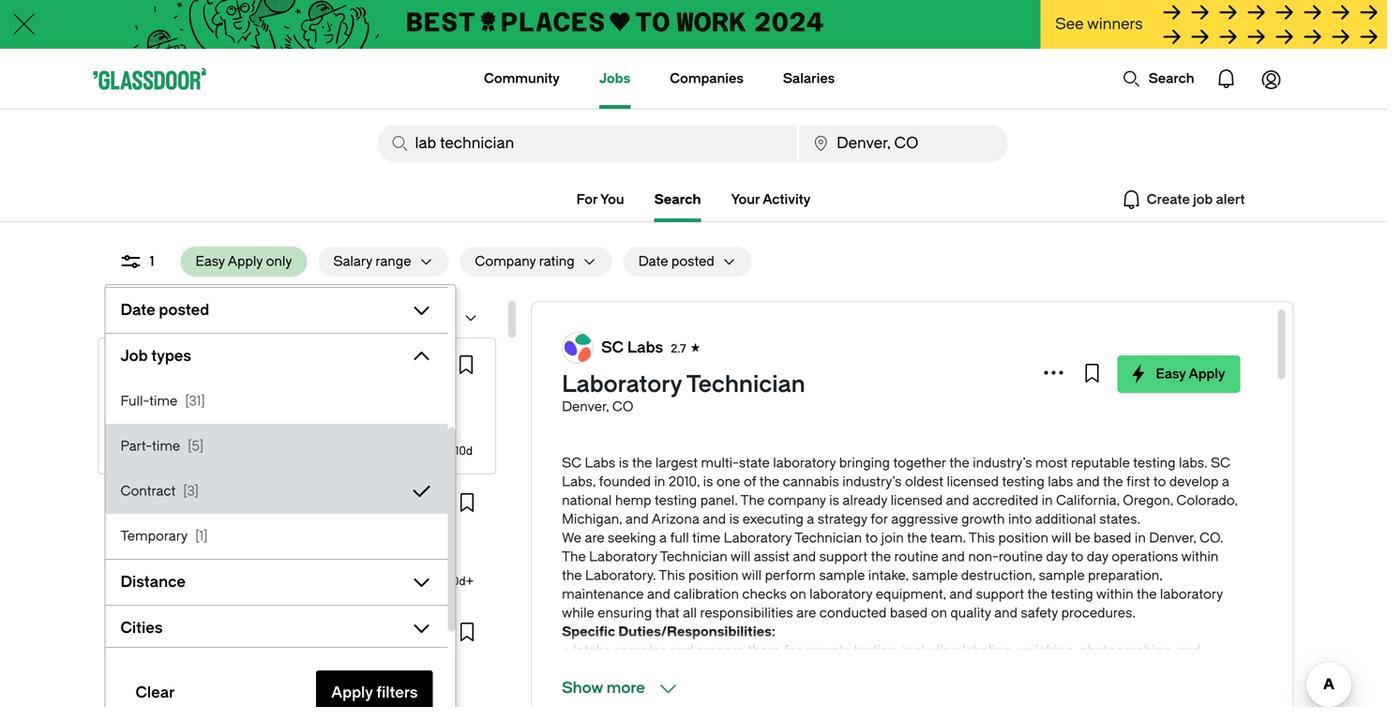 Task type: locate. For each thing, give the bounding box(es) containing it.
1 horizontal spatial date posted
[[639, 254, 715, 269]]

2 vertical spatial labs
[[585, 455, 616, 471]]

samples
[[614, 643, 667, 659], [630, 662, 683, 677]]

the up safety
[[1028, 587, 1048, 602]]

posted
[[672, 254, 715, 269], [159, 302, 209, 319]]

0 horizontal spatial posted
[[159, 302, 209, 319]]

est.)
[[305, 426, 327, 439], [238, 556, 260, 569]]

and up quality
[[950, 587, 973, 602]]

1 vertical spatial labs
[[164, 358, 190, 371]]

- down broomfield, at the bottom of page
[[143, 556, 149, 569]]

easy apply down "$19.00"
[[129, 446, 177, 456]]

conducted
[[820, 606, 887, 621]]

time inside 'sc labs is the largest multi-state laboratory bringing together the industry's most reputable testing labs. sc labs, founded in 2010, is one of the cannabis industry's oldest licensed testing labs and the first to develop a national hemp testing panel. the company is already licensed and accredited in california, oregon, colorado, michigan, and arizona and is executing a strategy for aggressive growth into additional states. we are seeking a full time laboratory technician to join the team. this position will be based in denver, co. the laboratory technician will assist and support the routine and non-routine day to day operations within the laboratory. this position will perform sample intake, sample destruction, sample preparation, maintenance and calibration checks on laboratory equipment, and support the testing within the laboratory while ensuring that all responsibilities are conducted based on quality and safety procedures. specific duties/responsibilities: ● intake samples and prepare them for sample testing, including labeling, weighing, photographing, and organizing samples'
[[692, 530, 721, 546]]

and down the team.
[[942, 549, 965, 565]]

1 day from the left
[[1046, 549, 1068, 565]]

ensuring
[[598, 606, 652, 621]]

join
[[881, 530, 904, 546]]

1 horizontal spatial within
[[1182, 549, 1219, 565]]

1 vertical spatial (employer
[[181, 556, 235, 569]]

sc inside jobs list element
[[144, 358, 161, 371]]

Search location field
[[799, 125, 1008, 162]]

arizona
[[652, 512, 700, 527]]

and right test
[[166, 492, 186, 506]]

company rating button
[[460, 247, 575, 277]]

0 horizontal spatial to
[[865, 530, 878, 546]]

for you link
[[577, 189, 624, 211]]

licensed
[[947, 474, 999, 490], [891, 493, 943, 508]]

denver, up labs,
[[562, 399, 609, 415]]

within down preparation,
[[1097, 587, 1134, 602]]

- right $45k
[[143, 686, 148, 699]]

date inside date posted popup button
[[121, 302, 155, 319]]

photographing,
[[1080, 643, 1174, 659]]

strategy
[[818, 512, 868, 527]]

on left quality
[[931, 606, 947, 621]]

apply down $70k in the left bottom of the page
[[151, 576, 176, 587]]

1 horizontal spatial based
[[1094, 530, 1132, 546]]

is up strategy
[[829, 493, 840, 508]]

laboratory up laboratory.
[[589, 549, 657, 565]]

safety
[[1021, 606, 1058, 621]]

1 horizontal spatial the
[[741, 493, 765, 508]]

1 horizontal spatial to
[[1071, 549, 1084, 565]]

you
[[600, 192, 624, 207]]

to left join
[[865, 530, 878, 546]]

laboratory
[[562, 371, 682, 398], [724, 530, 792, 546], [589, 549, 657, 565], [154, 622, 213, 635]]

0 horizontal spatial a
[[660, 530, 667, 546]]

0 horizontal spatial routine
[[894, 549, 939, 565]]

Search keyword field
[[378, 125, 797, 162]]

support down destruction,
[[976, 587, 1024, 602]]

None field
[[378, 125, 797, 162], [799, 125, 1008, 162]]

technician down strategy
[[795, 530, 862, 546]]

and down panel.
[[703, 512, 726, 527]]

industry's up already
[[843, 474, 902, 490]]

in up operations
[[1135, 530, 1146, 546]]

types
[[151, 348, 191, 365]]

(employer down the [1]
[[181, 556, 235, 569]]

technician down full
[[660, 549, 728, 565]]

prepare
[[697, 643, 745, 659]]

preparation,
[[1088, 568, 1163, 583]]

laboratory up assist
[[724, 530, 792, 546]]

origins
[[113, 622, 152, 635]]

1 horizontal spatial posted
[[672, 254, 715, 269]]

1 horizontal spatial search
[[1149, 71, 1195, 86]]

0 vertical spatial date
[[639, 254, 668, 269]]

test
[[141, 492, 164, 506]]

in down labs
[[1042, 493, 1053, 508]]

this up that
[[659, 568, 685, 583]]

easy apply
[[1156, 366, 1226, 382], [129, 446, 177, 456]]

$70k
[[151, 556, 178, 569]]

laboratory down 2.7
[[562, 371, 682, 398]]

1 vertical spatial based
[[890, 606, 928, 621]]

industry's up accredited
[[973, 455, 1032, 471]]

testing
[[1133, 455, 1176, 471], [1002, 474, 1045, 490], [655, 493, 697, 508], [1051, 587, 1094, 602]]

maintenance
[[562, 587, 644, 602]]

easy down $50k
[[128, 576, 149, 587]]

company rating
[[475, 254, 575, 269]]

0 horizontal spatial within
[[1097, 587, 1134, 602]]

sc up full-time [31]
[[144, 358, 161, 371]]

a up colorado,
[[1222, 474, 1230, 490]]

sample up "conducted"
[[819, 568, 865, 583]]

0 horizontal spatial search
[[654, 192, 701, 207]]

labs left 2.7
[[627, 339, 663, 356]]

search up date posted dropdown button
[[654, 192, 701, 207]]

none field search location
[[799, 125, 1008, 162]]

date posted up types
[[121, 302, 209, 319]]

date
[[639, 254, 668, 269], [121, 302, 155, 319]]

most
[[1036, 455, 1068, 471]]

more
[[607, 680, 645, 697]]

1 button
[[105, 247, 169, 277]]

see
[[1056, 15, 1084, 33]]

are
[[585, 530, 605, 546], [797, 606, 816, 621]]

[31]
[[185, 394, 205, 409]]

time left the [5]
[[152, 439, 180, 454]]

date inside date posted dropdown button
[[639, 254, 668, 269]]

technician up state
[[687, 371, 806, 398]]

0 horizontal spatial industry's
[[843, 474, 902, 490]]

co.
[[1200, 530, 1224, 546]]

the down of
[[741, 493, 765, 508]]

1 horizontal spatial are
[[797, 606, 816, 621]]

oregon,
[[1123, 493, 1174, 508]]

labs up labs,
[[585, 455, 616, 471]]

date posted inside date posted popup button
[[121, 302, 209, 319]]

0 horizontal spatial position
[[689, 568, 739, 583]]

0 vertical spatial est.)
[[305, 426, 327, 439]]

2 none field from the left
[[799, 125, 1008, 162]]

1 vertical spatial sc labs
[[144, 358, 190, 371]]

0 vertical spatial within
[[1182, 549, 1219, 565]]

laboratory left inc.
[[154, 622, 213, 635]]

licensed down oldest
[[891, 493, 943, 508]]

to right the first
[[1154, 474, 1166, 490]]

(employer right hour
[[248, 426, 302, 439]]

will down additional
[[1052, 530, 1072, 546]]

sc labs logo image
[[563, 333, 593, 363], [115, 355, 136, 375]]

easy apply up labs.
[[1156, 366, 1226, 382]]

0 horizontal spatial est.)
[[238, 556, 260, 569]]

0 vertical spatial for
[[871, 512, 888, 527]]

easy apply button
[[1118, 356, 1241, 393]]

1 vertical spatial for
[[784, 643, 801, 659]]

sample down be
[[1039, 568, 1085, 583]]

cities button
[[106, 614, 403, 644]]

the down the we
[[562, 549, 586, 565]]

the up maintenance
[[562, 568, 582, 583]]

of
[[744, 474, 756, 490]]

0 horizontal spatial sc labs
[[144, 358, 190, 371]]

will up checks
[[742, 568, 762, 583]]

0 vertical spatial on
[[790, 587, 806, 602]]

1 vertical spatial posted
[[159, 302, 209, 319]]

0 vertical spatial to
[[1154, 474, 1166, 490]]

date posted for date posted dropdown button
[[639, 254, 715, 269]]

labs
[[627, 339, 663, 356], [164, 358, 190, 371], [585, 455, 616, 471]]

0 horizontal spatial date posted
[[121, 302, 209, 319]]

0 vertical spatial labs
[[627, 339, 663, 356]]

companies link
[[670, 49, 744, 109]]

will left assist
[[731, 549, 751, 565]]

routine
[[894, 549, 939, 565], [999, 549, 1043, 565]]

salary
[[333, 254, 372, 269]]

$50k
[[113, 556, 140, 569]]

0 vertical spatial this
[[969, 530, 995, 546]]

company
[[768, 493, 826, 508]]

posted inside date posted dropdown button
[[672, 254, 715, 269]]

calibration
[[674, 587, 739, 602]]

1 vertical spatial industry's
[[843, 474, 902, 490]]

day down additional
[[1046, 549, 1068, 565]]

seeking
[[608, 530, 656, 546]]

duties/responsibilities:
[[618, 624, 775, 640]]

contract
[[121, 484, 176, 499]]

1 horizontal spatial day
[[1087, 549, 1109, 565]]

full-time [31]
[[121, 394, 205, 409]]

0 vertical spatial date posted
[[639, 254, 715, 269]]

0 horizontal spatial labs
[[164, 358, 190, 371]]

time left [31]
[[149, 394, 177, 409]]

easy up labs.
[[1156, 366, 1186, 382]]

1 vertical spatial this
[[659, 568, 685, 583]]

see winners link
[[1041, 0, 1387, 51]]

search down see winners link
[[1149, 71, 1195, 86]]

1 horizontal spatial sc labs
[[601, 339, 663, 356]]

1 horizontal spatial this
[[969, 530, 995, 546]]

full
[[670, 530, 689, 546]]

1 horizontal spatial a
[[807, 512, 815, 527]]

activity
[[763, 192, 811, 207]]

labs inside 'sc labs is the largest multi-state laboratory bringing together the industry's most reputable testing labs. sc labs, founded in 2010, is one of the cannabis industry's oldest licensed testing labs and the first to develop a national hemp testing panel. the company is already licensed and accredited in california, oregon, colorado, michigan, and arizona and is executing a strategy for aggressive growth into additional states. we are seeking a full time laboratory technician to join the team. this position will be based in denver, co. the laboratory technician will assist and support the routine and non-routine day to day operations within the laboratory. this position will perform sample intake, sample destruction, sample preparation, maintenance and calibration checks on laboratory equipment, and support the testing within the laboratory while ensuring that all responsibilities are conducted based on quality and safety procedures. specific duties/responsibilities: ● intake samples and prepare them for sample testing, including labeling, weighing, photographing, and organizing samples'
[[585, 455, 616, 471]]

posted inside date posted popup button
[[159, 302, 209, 319]]

1 vertical spatial technician
[[795, 530, 862, 546]]

organizing
[[562, 662, 627, 677]]

all
[[683, 606, 697, 621]]

est.) right hour
[[305, 426, 327, 439]]

based
[[1094, 530, 1132, 546], [890, 606, 928, 621]]

- right "$19.00"
[[150, 426, 155, 439]]

1 vertical spatial est.)
[[238, 556, 260, 569]]

0 vertical spatial licensed
[[947, 474, 999, 490]]

in right 'jobs'
[[255, 310, 266, 326]]

1 horizontal spatial on
[[931, 606, 947, 621]]

- inside denver, co $19.00 - $20.00 per hour (employer est.)
[[150, 426, 155, 439]]

states.
[[1100, 512, 1141, 527]]

0 vertical spatial technician
[[687, 371, 806, 398]]

none field search keyword
[[378, 125, 797, 162]]

0 horizontal spatial easy apply
[[129, 446, 177, 456]]

denver, up operations
[[1149, 530, 1197, 546]]

0 horizontal spatial none field
[[378, 125, 797, 162]]

sc labs logo image down the rating
[[563, 333, 593, 363]]

0 horizontal spatial licensed
[[891, 493, 943, 508]]

testing,
[[854, 643, 899, 659]]

search inside button
[[1149, 71, 1195, 86]]

2 vertical spatial time
[[692, 530, 721, 546]]

job types list box
[[106, 379, 448, 559]]

sample up equipment,
[[912, 568, 958, 583]]

within
[[1182, 549, 1219, 565], [1097, 587, 1134, 602]]

the right of
[[760, 474, 780, 490]]

jobs list element
[[97, 337, 497, 707]]

1 horizontal spatial date
[[639, 254, 668, 269]]

day down be
[[1087, 549, 1109, 565]]

and up california,
[[1077, 474, 1100, 490]]

1 horizontal spatial (employer
[[248, 426, 302, 439]]

2 vertical spatial technician
[[660, 549, 728, 565]]

1 vertical spatial are
[[797, 606, 816, 621]]

denver,
[[269, 310, 317, 326], [562, 399, 609, 415], [114, 407, 154, 420], [1149, 530, 1197, 546]]

0 vertical spatial easy apply
[[1156, 366, 1226, 382]]

on
[[790, 587, 806, 602], [931, 606, 947, 621]]

●
[[562, 643, 570, 659]]

technician inside laboratory technician denver, co
[[687, 371, 806, 398]]

1 vertical spatial -
[[143, 556, 149, 569]]

date down search link
[[639, 254, 668, 269]]

2 horizontal spatial a
[[1222, 474, 1230, 490]]

0 horizontal spatial date
[[121, 302, 155, 319]]

responsibilities
[[700, 606, 793, 621]]

posted down search link
[[672, 254, 715, 269]]

panel.
[[700, 493, 738, 508]]

and down duties/responsibilities:
[[670, 643, 694, 659]]

lottie animation container image
[[409, 49, 485, 107], [409, 49, 485, 107], [1204, 56, 1249, 101], [1249, 56, 1294, 101], [1249, 56, 1294, 101]]

1 horizontal spatial sc labs logo image
[[563, 333, 593, 363]]

0 horizontal spatial support
[[820, 549, 868, 565]]

0 vertical spatial posted
[[672, 254, 715, 269]]

a left full
[[660, 530, 667, 546]]

(employer inside broomfield, co $50k - $70k (employer est.) easy apply
[[181, 556, 235, 569]]

0 horizontal spatial are
[[585, 530, 605, 546]]

- for $70k
[[143, 556, 149, 569]]

0 vertical spatial (employer
[[248, 426, 302, 439]]

lottie animation container image
[[1204, 56, 1249, 101], [1123, 69, 1141, 88], [1123, 69, 1141, 88]]

1 none field from the left
[[378, 125, 797, 162]]

37 lab technician jobs in denver, co
[[112, 310, 341, 326]]

sc labs
[[601, 339, 663, 356], [144, 358, 190, 371]]

are down 'perform'
[[797, 606, 816, 621]]

routine down join
[[894, 549, 939, 565]]

part-time [5]
[[121, 439, 204, 454]]

-
[[150, 426, 155, 439], [143, 556, 149, 569], [143, 686, 148, 699]]

national
[[562, 493, 612, 508]]

posted for date posted popup button on the top left
[[159, 302, 209, 319]]

- inside broomfield, co $50k - $70k (employer est.) easy apply
[[143, 556, 149, 569]]

0 horizontal spatial (employer
[[181, 556, 235, 569]]

2 vertical spatial -
[[143, 686, 148, 699]]

first
[[1127, 474, 1150, 490]]

sc labs up full-time [31]
[[144, 358, 190, 371]]

and inside jobs list element
[[166, 492, 186, 506]]

testing up the first
[[1133, 455, 1176, 471]]

0 vertical spatial based
[[1094, 530, 1132, 546]]

sc up labs,
[[562, 455, 582, 471]]

co
[[320, 310, 341, 326], [612, 399, 634, 415], [157, 407, 175, 420], [179, 538, 197, 551]]

winners
[[1087, 15, 1143, 33]]

co inside denver, co $19.00 - $20.00 per hour (employer est.)
[[157, 407, 175, 420]]

date for date posted dropdown button
[[639, 254, 668, 269]]

for right the them on the right bottom of page
[[784, 643, 801, 659]]

into
[[1008, 512, 1032, 527]]

0 vertical spatial time
[[149, 394, 177, 409]]

date posted inside date posted dropdown button
[[639, 254, 715, 269]]

1 horizontal spatial none field
[[799, 125, 1008, 162]]

1 vertical spatial position
[[689, 568, 739, 583]]

1 horizontal spatial position
[[999, 530, 1049, 546]]

0 horizontal spatial sc labs logo image
[[115, 355, 136, 375]]

support down strategy
[[820, 549, 868, 565]]

est.) up 'cities' popup button
[[238, 556, 260, 569]]

show
[[562, 680, 603, 697]]

see winners
[[1056, 15, 1143, 33]]

2 horizontal spatial labs
[[627, 339, 663, 356]]

1 vertical spatial date
[[121, 302, 155, 319]]

team.
[[931, 530, 966, 546]]

time right full
[[692, 530, 721, 546]]

1 vertical spatial support
[[976, 587, 1024, 602]]

for
[[577, 192, 598, 207]]

sc labs left 2.7
[[601, 339, 663, 356]]

1 vertical spatial easy apply
[[129, 446, 177, 456]]

1 routine from the left
[[894, 549, 939, 565]]

while
[[562, 606, 595, 621]]

sc labs logo image up full-
[[115, 355, 136, 375]]

1 vertical spatial date posted
[[121, 302, 209, 319]]

a down company
[[807, 512, 815, 527]]

denver, right 'jobs'
[[269, 310, 317, 326]]

0 horizontal spatial day
[[1046, 549, 1068, 565]]

30d+
[[445, 575, 474, 588]]

licensed up accredited
[[947, 474, 999, 490]]

on down 'perform'
[[790, 587, 806, 602]]

0 vertical spatial industry's
[[973, 455, 1032, 471]]

easy apply inside jobs list element
[[129, 446, 177, 456]]

0 horizontal spatial the
[[562, 549, 586, 565]]



Task type: describe. For each thing, give the bounding box(es) containing it.
hour
[[218, 426, 245, 439]]

0 vertical spatial will
[[1052, 530, 1072, 546]]

sample down "conducted"
[[805, 643, 851, 659]]

0 vertical spatial the
[[741, 493, 765, 508]]

intake
[[573, 643, 611, 659]]

salary range
[[333, 254, 411, 269]]

1 vertical spatial search
[[654, 192, 701, 207]]

2 day from the left
[[1087, 549, 1109, 565]]

them
[[748, 643, 781, 659]]

1 horizontal spatial for
[[871, 512, 888, 527]]

your
[[731, 192, 760, 207]]

temporary
[[121, 529, 188, 544]]

date for date posted popup button on the top left
[[121, 302, 155, 319]]

1 vertical spatial samples
[[630, 662, 683, 677]]

executing
[[743, 512, 804, 527]]

0 vertical spatial are
[[585, 530, 605, 546]]

your activity link
[[731, 189, 811, 211]]

labeling,
[[963, 643, 1014, 659]]

range
[[376, 254, 411, 269]]

testing up accredited
[[1002, 474, 1045, 490]]

denver, co $19.00 - $20.00 per hour (employer est.)
[[114, 407, 327, 439]]

lab
[[130, 310, 154, 326]]

easy right 1
[[196, 254, 225, 269]]

state
[[739, 455, 770, 471]]

1 horizontal spatial industry's
[[973, 455, 1032, 471]]

- for $20.00
[[150, 426, 155, 439]]

is left 'one' at the right of page
[[703, 474, 713, 490]]

2.7
[[671, 342, 686, 356]]

easy apply only button
[[181, 247, 307, 277]]

the up "intake," at the right of page
[[871, 549, 891, 565]]

date posted button
[[624, 247, 715, 277]]

temporary [1]
[[121, 529, 208, 544]]

1 vertical spatial a
[[807, 512, 815, 527]]

laboratory inside laboratory technician denver, co
[[562, 371, 682, 398]]

laboratory technician denver, co
[[562, 371, 806, 415]]

accredited
[[973, 493, 1039, 508]]

testing up arizona at the bottom
[[655, 493, 697, 508]]

0 vertical spatial a
[[1222, 474, 1230, 490]]

is down panel.
[[729, 512, 740, 527]]

we
[[562, 530, 582, 546]]

37
[[112, 310, 127, 326]]

the down preparation,
[[1137, 587, 1157, 602]]

the down reputable
[[1103, 474, 1123, 490]]

sc left 2.7
[[601, 339, 624, 356]]

$45k
[[113, 686, 140, 699]]

sc labs is the largest multi-state laboratory bringing together the industry's most reputable testing labs. sc labs, founded in 2010, is one of the cannabis industry's oldest licensed testing labs and the first to develop a national hemp testing panel. the company is already licensed and accredited in california, oregon, colorado, michigan, and arizona and is executing a strategy for aggressive growth into additional states. we are seeking a full time laboratory technician to join the team. this position will be based in denver, co. the laboratory technician will assist and support the routine and non-routine day to day operations within the laboratory. this position will perform sample intake, sample destruction, sample preparation, maintenance and calibration checks on laboratory equipment, and support the testing within the laboratory while ensuring that all responsibilities are conducted based on quality and safety procedures. specific duties/responsibilities: ● intake samples and prepare them for sample testing, including labeling, weighing, photographing, and organizing samples
[[562, 455, 1238, 677]]

community link
[[484, 49, 560, 109]]

[5]
[[188, 439, 204, 454]]

community
[[484, 71, 560, 86]]

est.) inside broomfield, co $50k - $70k (employer est.) easy apply
[[238, 556, 260, 569]]

show more
[[562, 680, 645, 697]]

1 horizontal spatial support
[[976, 587, 1024, 602]]

already
[[843, 493, 888, 508]]

laboratory up "conducted"
[[810, 587, 873, 602]]

part-
[[121, 439, 152, 454]]

co inside laboratory technician denver, co
[[612, 399, 634, 415]]

colorado,
[[1177, 493, 1238, 508]]

1 vertical spatial on
[[931, 606, 947, 621]]

and up growth
[[946, 493, 970, 508]]

equipment,
[[876, 587, 946, 602]]

salaries link
[[783, 49, 835, 109]]

2 routine from the left
[[999, 549, 1043, 565]]

reputable
[[1071, 455, 1130, 471]]

time for part-
[[152, 439, 180, 454]]

cities
[[121, 620, 163, 637]]

and up that
[[647, 587, 671, 602]]

and left safety
[[994, 606, 1018, 621]]

jobs
[[599, 71, 631, 86]]

est.) inside denver, co $19.00 - $20.00 per hour (employer est.)
[[305, 426, 327, 439]]

the down aggressive
[[907, 530, 927, 546]]

assist
[[754, 549, 790, 565]]

easy down "$19.00"
[[129, 446, 150, 456]]

bhd test and measurement
[[113, 492, 264, 506]]

is up founded
[[619, 455, 629, 471]]

co inside broomfield, co $50k - $70k (employer est.) easy apply
[[179, 538, 197, 551]]

apply up labs.
[[1189, 366, 1226, 382]]

non-
[[968, 549, 999, 565]]

apply down $20.00 on the bottom left of the page
[[152, 446, 177, 456]]

and right photographing,
[[1178, 643, 1201, 659]]

denver, inside denver, co $19.00 - $20.00 per hour (employer est.)
[[114, 407, 154, 420]]

one
[[717, 474, 741, 490]]

0 horizontal spatial on
[[790, 587, 806, 602]]

aggressive
[[891, 512, 958, 527]]

0 vertical spatial sc labs
[[601, 339, 663, 356]]

2 vertical spatial will
[[742, 568, 762, 583]]

2 vertical spatial to
[[1071, 549, 1084, 565]]

the up founded
[[632, 455, 652, 471]]

1 vertical spatial licensed
[[891, 493, 943, 508]]

posted for date posted dropdown button
[[672, 254, 715, 269]]

1 vertical spatial within
[[1097, 587, 1134, 602]]

laboratory up cannabis
[[773, 455, 836, 471]]

including
[[903, 643, 959, 659]]

bhd
[[113, 492, 139, 506]]

1 vertical spatial will
[[731, 549, 751, 565]]

job types button
[[106, 341, 403, 371]]

jobs link
[[599, 49, 631, 109]]

apply left only
[[228, 254, 263, 269]]

0 vertical spatial support
[[820, 549, 868, 565]]

0 horizontal spatial this
[[659, 568, 685, 583]]

$45k - $65k
[[113, 686, 178, 699]]

for you
[[577, 192, 624, 207]]

1 horizontal spatial licensed
[[947, 474, 999, 490]]

search link
[[654, 189, 701, 211]]

easy apply only
[[196, 254, 292, 269]]

date posted button
[[106, 295, 403, 326]]

company
[[475, 254, 536, 269]]

in left the 2010,
[[654, 474, 665, 490]]

perform
[[765, 568, 816, 583]]

together
[[893, 455, 946, 471]]

search button
[[1113, 60, 1204, 98]]

michigan,
[[562, 512, 622, 527]]

operations
[[1112, 549, 1179, 565]]

the right together
[[950, 455, 970, 471]]

easy apply inside button
[[1156, 366, 1226, 382]]

distance button
[[106, 568, 403, 598]]

0 horizontal spatial based
[[890, 606, 928, 621]]

denver, inside laboratory technician denver, co
[[562, 399, 609, 415]]

largest
[[656, 455, 698, 471]]

(employer inside denver, co $19.00 - $20.00 per hour (employer est.)
[[248, 426, 302, 439]]

sc right labs.
[[1211, 455, 1231, 471]]

quality
[[951, 606, 991, 621]]

labs inside jobs list element
[[164, 358, 190, 371]]

1 vertical spatial the
[[562, 549, 586, 565]]

laboratory down co.
[[1160, 587, 1223, 602]]

denver, inside 'sc labs is the largest multi-state laboratory bringing together the industry's most reputable testing labs. sc labs, founded in 2010, is one of the cannabis industry's oldest licensed testing labs and the first to develop a national hemp testing panel. the company is already licensed and accredited in california, oregon, colorado, michigan, and arizona and is executing a strategy for aggressive growth into additional states. we are seeking a full time laboratory technician to join the team. this position will be based in denver, co. the laboratory technician will assist and support the routine and non-routine day to day operations within the laboratory. this position will perform sample intake, sample destruction, sample preparation, maintenance and calibration checks on laboratory equipment, and support the testing within the laboratory while ensuring that all responsibilities are conducted based on quality and safety procedures. specific duties/responsibilities: ● intake samples and prepare them for sample testing, including labeling, weighing, photographing, and organizing samples'
[[1149, 530, 1197, 546]]

and down hemp
[[626, 512, 649, 527]]

origins laboratory inc.
[[113, 622, 235, 635]]

contract [3]
[[121, 484, 199, 499]]

cannabis
[[783, 474, 839, 490]]

weighing,
[[1017, 643, 1077, 659]]

rating
[[539, 254, 575, 269]]

only
[[266, 254, 292, 269]]

sc labs logo image inside jobs list element
[[115, 355, 136, 375]]

$65k
[[151, 686, 178, 699]]

testing up procedures.
[[1051, 587, 1094, 602]]

date posted for date posted popup button on the top left
[[121, 302, 209, 319]]

time for full-
[[149, 394, 177, 409]]

0 vertical spatial samples
[[614, 643, 667, 659]]

0 vertical spatial position
[[999, 530, 1049, 546]]

laboratory inside jobs list element
[[154, 622, 213, 635]]

sc labs inside jobs list element
[[144, 358, 190, 371]]

broomfield,
[[113, 538, 176, 551]]

distance
[[121, 574, 186, 591]]

jobs
[[226, 310, 252, 326]]

1 vertical spatial to
[[865, 530, 878, 546]]

$19.00
[[114, 426, 147, 439]]

founded
[[599, 474, 651, 490]]

develop
[[1170, 474, 1219, 490]]

broomfield, co $50k - $70k (employer est.) easy apply
[[113, 538, 260, 587]]

and up 'perform'
[[793, 549, 816, 565]]

apply inside broomfield, co $50k - $70k (employer est.) easy apply
[[151, 576, 176, 587]]

2 horizontal spatial to
[[1154, 474, 1166, 490]]

bringing
[[839, 455, 890, 471]]

job types
[[121, 348, 191, 365]]

easy inside broomfield, co $50k - $70k (employer est.) easy apply
[[128, 576, 149, 587]]



Task type: vqa. For each thing, say whether or not it's contained in the screenshot.
topmost industry's
yes



